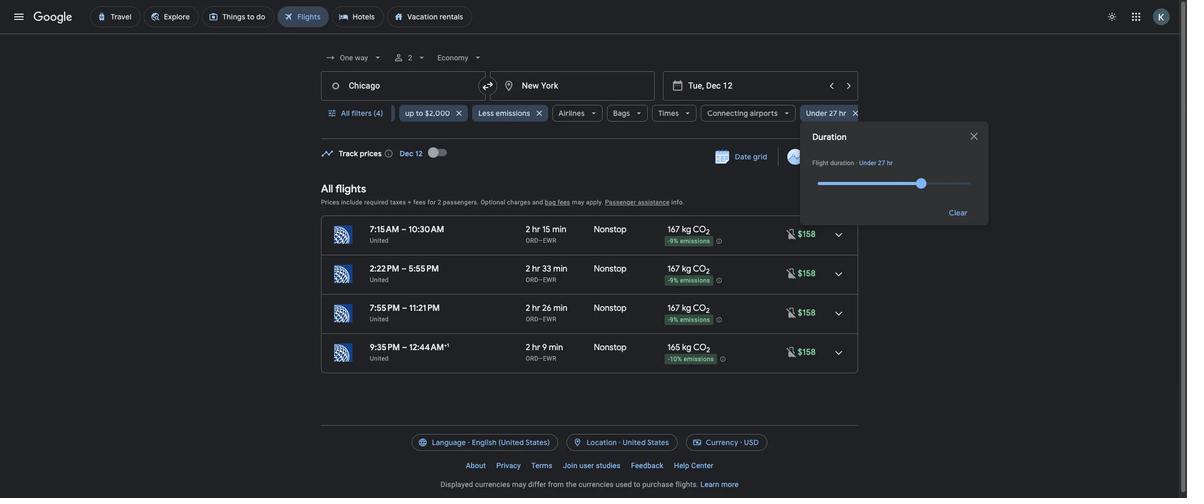 Task type: describe. For each thing, give the bounding box(es) containing it.
Departure time: 7:55 PM. text field
[[370, 303, 400, 314]]

less emissions
[[479, 109, 531, 118]]

– inside 2 hr 26 min ord – ewr
[[539, 316, 543, 323]]

the
[[566, 481, 577, 489]]

12:44 am
[[409, 343, 444, 353]]

clear
[[950, 208, 968, 218]]

2 button
[[389, 45, 431, 70]]

less emissions button
[[472, 101, 548, 126]]

7:15 am
[[370, 225, 399, 235]]

Arrival time: 12:44 AM on  Wednesday, December 13. text field
[[409, 342, 449, 353]]

displayed currencies may differ from the currencies used to purchase flights. learn more
[[441, 481, 739, 489]]

0 horizontal spatial may
[[512, 481, 527, 489]]

ewr for 26
[[543, 316, 557, 323]]

close dialog image
[[968, 130, 981, 143]]

all flights main content
[[321, 140, 859, 382]]

connecting airports
[[708, 109, 778, 118]]

states)
[[526, 438, 550, 448]]

Departure time: 9:35 PM. text field
[[370, 343, 400, 353]]

united left states
[[623, 438, 646, 448]]

ewr for 33
[[543, 277, 557, 284]]

under inside popup button
[[807, 109, 828, 118]]

158 US dollars text field
[[798, 229, 816, 240]]

Arrival time: 10:30 AM. text field
[[409, 225, 444, 235]]

min for 2 hr 26 min
[[554, 303, 568, 314]]

total duration 2 hr 26 min. element
[[526, 303, 594, 315]]

10:30 am
[[409, 225, 444, 235]]

flight details. leaves o'hare international airport at 7:15 am on tuesday, december 12 and arrives at newark liberty international airport at 10:30 am on tuesday, december 12. image
[[827, 223, 852, 248]]

167 for 2 hr 15 min
[[668, 225, 680, 235]]

privacy
[[497, 462, 521, 470]]

min for 2 hr 33 min
[[554, 264, 568, 275]]

required
[[364, 199, 389, 206]]

– inside 2 hr 9 min ord – ewr
[[539, 355, 543, 363]]

hr for 2 hr 26 min
[[533, 303, 541, 314]]

-10% emissions
[[668, 356, 714, 363]]

help
[[674, 462, 690, 470]]

bag fees button
[[545, 199, 571, 206]]

kg for 2 hr 9 min
[[683, 343, 692, 353]]

$158 for 2 hr 9 min
[[798, 347, 816, 358]]

and
[[533, 199, 544, 206]]

privacy link
[[491, 458, 526, 474]]

date
[[735, 152, 752, 162]]

connecting airports button
[[701, 101, 796, 126]]

dec 12
[[400, 149, 423, 159]]

price graph
[[808, 152, 848, 162]]

center
[[692, 462, 714, 470]]

1 currencies from the left
[[475, 481, 510, 489]]

– inside 9:35 pm – 12:44 am + 1
[[402, 343, 407, 353]]

ewr for 15
[[543, 237, 557, 245]]

date grid
[[735, 152, 768, 162]]

emissions inside popup button
[[496, 109, 531, 118]]

167 kg co 2 for 2 hr 15 min
[[668, 225, 710, 237]]

9% for 2 hr 15 min
[[670, 238, 679, 245]]

price
[[808, 152, 826, 162]]

- for 2 hr 33 min
[[668, 277, 670, 285]]

apply.
[[586, 199, 604, 206]]

help center link
[[669, 458, 719, 474]]

include
[[341, 199, 363, 206]]

nonstop flight. element for 2 hr 9 min
[[594, 343, 627, 355]]

leaves o'hare international airport at 9:35 pm on tuesday, december 12 and arrives at newark liberty international airport at 12:44 am on wednesday, december 13. element
[[370, 342, 449, 353]]

2 fees from the left
[[558, 199, 571, 206]]

1 horizontal spatial to
[[634, 481, 641, 489]]

7:55 pm – 11:21 pm united
[[370, 303, 440, 323]]

Departure time: 7:15 AM. text field
[[370, 225, 399, 235]]

leaves o'hare international airport at 2:22 pm on tuesday, december 12 and arrives at newark liberty international airport at 5:55 pm on tuesday, december 12. element
[[370, 264, 439, 275]]

nonstop for 2 hr 33 min
[[594, 264, 627, 275]]

united for 7:15 am
[[370, 237, 389, 245]]

swap origin and destination. image
[[482, 80, 494, 92]]

nonstop flight. element for 2 hr 15 min
[[594, 225, 627, 237]]

33
[[543, 264, 552, 275]]

2:22 pm – 5:55 pm united
[[370, 264, 439, 284]]

up
[[405, 109, 414, 118]]

ord for 2 hr 26 min
[[526, 316, 539, 323]]

united states
[[623, 438, 669, 448]]

1 stop or fewer, stops, selected image
[[319, 101, 395, 126]]

co for 2 hr 26 min
[[693, 303, 706, 314]]

12
[[416, 149, 423, 159]]

2 inside the 2 hr 33 min ord – ewr
[[526, 264, 531, 275]]

15
[[543, 225, 551, 235]]

prices
[[321, 199, 340, 206]]

ord for 2 hr 33 min
[[526, 277, 539, 284]]

clear button
[[937, 200, 981, 226]]

9% for 2 hr 33 min
[[670, 277, 679, 285]]

assistance
[[638, 199, 670, 206]]

used
[[616, 481, 632, 489]]

2 hr 9 min ord – ewr
[[526, 343, 563, 363]]

158 us dollars text field for 165
[[798, 347, 816, 358]]

0 vertical spatial +
[[408, 199, 412, 206]]

bags
[[613, 109, 630, 118]]

nonstop for 2 hr 15 min
[[594, 225, 627, 235]]

-9% emissions for 2 hr 26 min
[[668, 317, 711, 324]]

passenger assistance button
[[605, 199, 670, 206]]

prices
[[360, 149, 382, 159]]

currency
[[706, 438, 739, 448]]

total duration 2 hr 9 min. element
[[526, 343, 594, 355]]

learn
[[701, 481, 720, 489]]

airports
[[750, 109, 778, 118]]

united for 2:22 pm
[[370, 277, 389, 284]]

bags button
[[607, 101, 648, 126]]

kg for 2 hr 26 min
[[682, 303, 692, 314]]

this price for this flight doesn't include overhead bin access. if you need a carry-on bag, use the bags filter to update prices. image for 2 hr 33 min
[[786, 267, 798, 280]]

5:55 pm
[[409, 264, 439, 275]]

united down the 9:35 pm text field
[[370, 355, 389, 363]]

location
[[587, 438, 617, 448]]

flight details. leaves o'hare international airport at 2:22 pm on tuesday, december 12 and arrives at newark liberty international airport at 5:55 pm on tuesday, december 12. image
[[827, 262, 852, 287]]

Arrival time: 11:21 PM. text field
[[409, 303, 440, 314]]

for
[[428, 199, 436, 206]]

prices include required taxes + fees for 2 passengers. optional charges and bag fees may apply. passenger assistance
[[321, 199, 670, 206]]

emissions for 2 hr 15 min
[[680, 238, 711, 245]]

– inside 2 hr 15 min ord – ewr
[[539, 237, 543, 245]]

purchase
[[643, 481, 674, 489]]

9% for 2 hr 26 min
[[670, 317, 679, 324]]

filters
[[352, 109, 372, 118]]

·
[[856, 160, 858, 167]]

flight details. leaves o'hare international airport at 7:55 pm on tuesday, december 12 and arrives at newark liberty international airport at 11:21 pm on tuesday, december 12. image
[[827, 301, 852, 326]]

Departure text field
[[689, 72, 823, 100]]

min for 2 hr 9 min
[[549, 343, 563, 353]]

help center
[[674, 462, 714, 470]]

states
[[648, 438, 669, 448]]

date grid button
[[708, 147, 776, 166]]

hr inside under 27 hr popup button
[[840, 109, 847, 118]]

learn more about tracked prices image
[[384, 149, 394, 159]]

about
[[466, 462, 486, 470]]

times button
[[652, 101, 697, 126]]

emissions for 2 hr 26 min
[[680, 317, 711, 324]]

more
[[722, 481, 739, 489]]

165
[[668, 343, 681, 353]]

$158 for 2 hr 15 min
[[798, 229, 816, 240]]

-9% emissions for 2 hr 33 min
[[668, 277, 711, 285]]

airlines button
[[553, 101, 603, 126]]

under 27 hr button
[[800, 101, 865, 126]]

flights.
[[676, 481, 699, 489]]

duration
[[831, 160, 855, 167]]



Task type: locate. For each thing, give the bounding box(es) containing it.
3 -9% emissions from the top
[[668, 317, 711, 324]]

0 vertical spatial 9%
[[670, 238, 679, 245]]

price graph button
[[781, 147, 857, 166]]

hr right · on the top right
[[887, 160, 893, 167]]

0 vertical spatial this price for this flight doesn't include overhead bin access. if you need a carry-on bag, use the bags filter to update prices. image
[[786, 307, 798, 319]]

0 horizontal spatial 27
[[830, 109, 838, 118]]

currencies down privacy link
[[475, 481, 510, 489]]

3 ewr from the top
[[543, 316, 557, 323]]

– right 7:15 am text box
[[401, 225, 407, 235]]

join user studies link
[[558, 458, 626, 474]]

167 for 2 hr 26 min
[[668, 303, 680, 314]]

user
[[580, 462, 594, 470]]

2 167 from the top
[[668, 264, 680, 275]]

Departure time: 2:22 PM. text field
[[370, 264, 400, 275]]

ord for 2 hr 9 min
[[526, 355, 539, 363]]

min inside the 2 hr 33 min ord – ewr
[[554, 264, 568, 275]]

– right departure time: 2:22 pm. text box in the left of the page
[[402, 264, 407, 275]]

all flights
[[321, 183, 366, 196]]

track prices
[[339, 149, 382, 159]]

– inside 7:55 pm – 11:21 pm united
[[402, 303, 407, 314]]

$158 for 2 hr 26 min
[[798, 308, 816, 319]]

united down departure time: 7:55 pm. 'text box'
[[370, 316, 389, 323]]

ord inside the 2 hr 33 min ord – ewr
[[526, 277, 539, 284]]

2 158 us dollars text field from the top
[[798, 347, 816, 358]]

27 right · on the top right
[[879, 160, 886, 167]]

ord inside 2 hr 9 min ord – ewr
[[526, 355, 539, 363]]

kg inside 165 kg co 2
[[683, 343, 692, 353]]

ord down total duration 2 hr 9 min. element
[[526, 355, 539, 363]]

co for 2 hr 33 min
[[693, 264, 706, 275]]

2:22 pm
[[370, 264, 400, 275]]

1 167 kg co 2 from the top
[[668, 225, 710, 237]]

2 nonstop flight. element from the top
[[594, 264, 627, 276]]

this price for this flight doesn't include overhead bin access. if you need a carry-on bag, use the bags filter to update prices. image up 158 us dollars text box
[[786, 228, 798, 241]]

26
[[543, 303, 552, 314]]

passenger
[[605, 199, 636, 206]]

all filters (4)
[[341, 109, 383, 118]]

may inside all flights main content
[[572, 199, 585, 206]]

1 vertical spatial 158 us dollars text field
[[798, 347, 816, 358]]

10%
[[670, 356, 682, 363]]

terms link
[[526, 458, 558, 474]]

3 9% from the top
[[670, 317, 679, 324]]

nonstop for 2 hr 26 min
[[594, 303, 627, 314]]

hr inside 2 hr 9 min ord – ewr
[[533, 343, 541, 353]]

this price for this flight doesn't include overhead bin access. if you need a carry-on bag, use the bags filter to update prices. image
[[786, 228, 798, 241], [786, 267, 798, 280]]

2 inside 2 hr 9 min ord – ewr
[[526, 343, 531, 353]]

1 vertical spatial 167 kg co 2
[[668, 264, 710, 276]]

9:35 pm – 12:44 am + 1
[[370, 342, 449, 353]]

2 vertical spatial 167 kg co 2
[[668, 303, 710, 316]]

0 vertical spatial under
[[807, 109, 828, 118]]

11:21 pm
[[409, 303, 440, 314]]

1 horizontal spatial currencies
[[579, 481, 614, 489]]

feedback link
[[626, 458, 669, 474]]

ord down total duration 2 hr 33 min. element
[[526, 277, 539, 284]]

kg for 2 hr 15 min
[[682, 225, 692, 235]]

0 vertical spatial may
[[572, 199, 585, 206]]

this price for this flight doesn't include overhead bin access. if you need a carry-on bag, use the bags filter to update prices. image for 2 hr 15 min
[[786, 228, 798, 241]]

1 vertical spatial 9%
[[670, 277, 679, 285]]

4 co from the top
[[694, 343, 707, 353]]

min inside 2 hr 9 min ord – ewr
[[549, 343, 563, 353]]

0 vertical spatial this price for this flight doesn't include overhead bin access. if you need a carry-on bag, use the bags filter to update prices. image
[[786, 228, 798, 241]]

2 9% from the top
[[670, 277, 679, 285]]

passengers.
[[443, 199, 479, 206]]

may left 'apply.'
[[572, 199, 585, 206]]

+
[[408, 199, 412, 206], [444, 342, 447, 349]]

all inside button
[[341, 109, 350, 118]]

167 kg co 2 for 2 hr 26 min
[[668, 303, 710, 316]]

ewr inside 2 hr 9 min ord – ewr
[[543, 355, 557, 363]]

$2,000
[[425, 109, 450, 118]]

2 co from the top
[[693, 264, 706, 275]]

ord inside 2 hr 26 min ord – ewr
[[526, 316, 539, 323]]

4 ord from the top
[[526, 355, 539, 363]]

167 for 2 hr 33 min
[[668, 264, 680, 275]]

hr up duration
[[840, 109, 847, 118]]

1 horizontal spatial may
[[572, 199, 585, 206]]

0 vertical spatial all
[[341, 109, 350, 118]]

1 vertical spatial +
[[444, 342, 447, 349]]

1 vertical spatial this price for this flight doesn't include overhead bin access. if you need a carry-on bag, use the bags filter to update prices. image
[[786, 346, 798, 359]]

fees left for
[[413, 199, 426, 206]]

emissions for 2 hr 9 min
[[684, 356, 714, 363]]

nonstop flight. element for 2 hr 26 min
[[594, 303, 627, 315]]

co for 2 hr 15 min
[[693, 225, 706, 235]]

1 vertical spatial may
[[512, 481, 527, 489]]

7:55 pm
[[370, 303, 400, 314]]

this price for this flight doesn't include overhead bin access. if you need a carry-on bag, use the bags filter to update prices. image down 158 us dollars text box
[[786, 307, 798, 319]]

all inside main content
[[321, 183, 333, 196]]

2 ewr from the top
[[543, 277, 557, 284]]

1 horizontal spatial under
[[860, 160, 877, 167]]

1 vertical spatial 167
[[668, 264, 680, 275]]

0 horizontal spatial fees
[[413, 199, 426, 206]]

1 this price for this flight doesn't include overhead bin access. if you need a carry-on bag, use the bags filter to update prices. image from the top
[[786, 307, 798, 319]]

total duration 2 hr 15 min. element
[[526, 225, 594, 237]]

2 inside 2 hr 15 min ord – ewr
[[526, 225, 531, 235]]

united inside 7:55 pm – 11:21 pm united
[[370, 316, 389, 323]]

1 158 us dollars text field from the top
[[798, 308, 816, 319]]

158 us dollars text field left 'flight details. leaves o'hare international airport at 9:35 pm on tuesday, december 12 and arrives at newark liberty international airport at 12:44 am on wednesday, december 13.' image
[[798, 347, 816, 358]]

this price for this flight doesn't include overhead bin access. if you need a carry-on bag, use the bags filter to update prices. image
[[786, 307, 798, 319], [786, 346, 798, 359]]

– inside 2:22 pm – 5:55 pm united
[[402, 264, 407, 275]]

3 167 kg co 2 from the top
[[668, 303, 710, 316]]

1 - from the top
[[668, 238, 670, 245]]

less
[[479, 109, 494, 118]]

usd
[[745, 438, 759, 448]]

ewr down 33
[[543, 277, 557, 284]]

hr inside 2 hr 15 min ord – ewr
[[533, 225, 541, 235]]

– down 9
[[539, 355, 543, 363]]

ord for 2 hr 15 min
[[526, 237, 539, 245]]

bag
[[545, 199, 556, 206]]

0 vertical spatial 158 us dollars text field
[[798, 308, 816, 319]]

1 fees from the left
[[413, 199, 426, 206]]

Arrival time: 5:55 PM. text field
[[409, 264, 439, 275]]

1 vertical spatial -9% emissions
[[668, 277, 711, 285]]

grid
[[754, 152, 768, 162]]

4 nonstop from the top
[[594, 343, 627, 353]]

terms
[[532, 462, 553, 470]]

3 nonstop from the top
[[594, 303, 627, 314]]

158 US dollars text field
[[798, 269, 816, 279]]

hr for 2 hr 33 min
[[533, 264, 541, 275]]

english (united states)
[[472, 438, 550, 448]]

connecting
[[708, 109, 749, 118]]

3 - from the top
[[668, 317, 670, 324]]

fees right bag
[[558, 199, 571, 206]]

$158 for 2 hr 33 min
[[798, 269, 816, 279]]

4 - from the top
[[668, 356, 670, 363]]

1 ord from the top
[[526, 237, 539, 245]]

0 horizontal spatial +
[[408, 199, 412, 206]]

2 - from the top
[[668, 277, 670, 285]]

0 horizontal spatial all
[[321, 183, 333, 196]]

charges
[[507, 199, 531, 206]]

to inside popup button
[[416, 109, 424, 118]]

learn more link
[[701, 481, 739, 489]]

all filters (4) button
[[321, 101, 392, 126]]

1
[[447, 342, 449, 349]]

$158 left flight details. leaves o'hare international airport at 2:22 pm on tuesday, december 12 and arrives at newark liberty international airport at 5:55 pm on tuesday, december 12. image
[[798, 269, 816, 279]]

hr inside the 2 hr 33 min ord – ewr
[[533, 264, 541, 275]]

2 inside popup button
[[408, 54, 412, 62]]

$158 left flight details. leaves o'hare international airport at 7:15 am on tuesday, december 12 and arrives at newark liberty international airport at 10:30 am on tuesday, december 12. icon
[[798, 229, 816, 240]]

currencies down join user studies
[[579, 481, 614, 489]]

2 $158 from the top
[[798, 269, 816, 279]]

1 vertical spatial this price for this flight doesn't include overhead bin access. if you need a carry-on bag, use the bags filter to update prices. image
[[786, 267, 798, 280]]

this price for this flight doesn't include overhead bin access. if you need a carry-on bag, use the bags filter to update prices. image for 167
[[786, 307, 798, 319]]

$158
[[798, 229, 816, 240], [798, 269, 816, 279], [798, 308, 816, 319], [798, 347, 816, 358]]

3 nonstop flight. element from the top
[[594, 303, 627, 315]]

0 horizontal spatial under
[[807, 109, 828, 118]]

-9% emissions for 2 hr 15 min
[[668, 238, 711, 245]]

all up prices
[[321, 183, 333, 196]]

– down 33
[[539, 277, 543, 284]]

hr for 2 hr 9 min
[[533, 343, 541, 353]]

optional
[[481, 199, 506, 206]]

currencies
[[475, 481, 510, 489], [579, 481, 614, 489]]

2 vertical spatial 9%
[[670, 317, 679, 324]]

- for 2 hr 9 min
[[668, 356, 670, 363]]

-
[[668, 238, 670, 245], [668, 277, 670, 285], [668, 317, 670, 324], [668, 356, 670, 363]]

None field
[[321, 48, 387, 67], [433, 48, 487, 67], [321, 48, 387, 67], [433, 48, 487, 67]]

united down 7:15 am text box
[[370, 237, 389, 245]]

nonstop flight. element for 2 hr 33 min
[[594, 264, 627, 276]]

min for 2 hr 15 min
[[553, 225, 567, 235]]

hr left 26
[[533, 303, 541, 314]]

duration
[[813, 132, 847, 143]]

1 $158 from the top
[[798, 229, 816, 240]]

about link
[[461, 458, 491, 474]]

nonstop
[[594, 225, 627, 235], [594, 264, 627, 275], [594, 303, 627, 314], [594, 343, 627, 353]]

(united
[[499, 438, 524, 448]]

min right '15'
[[553, 225, 567, 235]]

167
[[668, 225, 680, 235], [668, 264, 680, 275], [668, 303, 680, 314]]

158 us dollars text field for 167
[[798, 308, 816, 319]]

min inside 2 hr 26 min ord – ewr
[[554, 303, 568, 314]]

all for all flights
[[321, 183, 333, 196]]

1 co from the top
[[693, 225, 706, 235]]

united inside the 7:15 am – 10:30 am united
[[370, 237, 389, 245]]

united for 7:55 pm
[[370, 316, 389, 323]]

hr left 33
[[533, 264, 541, 275]]

27
[[830, 109, 838, 118], [879, 160, 886, 167]]

0 vertical spatial 167 kg co 2
[[668, 225, 710, 237]]

1 horizontal spatial fees
[[558, 199, 571, 206]]

none search field containing duration
[[319, 45, 989, 226]]

0 vertical spatial 27
[[830, 109, 838, 118]]

2 inside 165 kg co 2
[[707, 346, 711, 355]]

airlines
[[559, 109, 585, 118]]

studies
[[596, 462, 621, 470]]

ewr inside 2 hr 15 min ord – ewr
[[543, 237, 557, 245]]

2 167 kg co 2 from the top
[[668, 264, 710, 276]]

2 currencies from the left
[[579, 481, 614, 489]]

– inside the 2 hr 33 min ord – ewr
[[539, 277, 543, 284]]

2 inside 2 hr 26 min ord – ewr
[[526, 303, 531, 314]]

– down 26
[[539, 316, 543, 323]]

9%
[[670, 238, 679, 245], [670, 277, 679, 285], [670, 317, 679, 324]]

None text field
[[490, 71, 655, 101]]

1 9% from the top
[[670, 238, 679, 245]]

all for all filters (4)
[[341, 109, 350, 118]]

nonstop for 2 hr 9 min
[[594, 343, 627, 353]]

1 -9% emissions from the top
[[668, 238, 711, 245]]

co inside 165 kg co 2
[[694, 343, 707, 353]]

united
[[370, 237, 389, 245], [370, 277, 389, 284], [370, 316, 389, 323], [370, 355, 389, 363], [623, 438, 646, 448]]

1 horizontal spatial all
[[341, 109, 350, 118]]

this price for this flight doesn't include overhead bin access. if you need a carry-on bag, use the bags filter to update prices. image left 'flight details. leaves o'hare international airport at 9:35 pm on tuesday, december 12 and arrives at newark liberty international airport at 12:44 am on wednesday, december 13.' image
[[786, 346, 798, 359]]

2
[[408, 54, 412, 62], [438, 199, 442, 206], [526, 225, 531, 235], [706, 228, 710, 237], [526, 264, 531, 275], [706, 267, 710, 276], [526, 303, 531, 314], [706, 307, 710, 316], [526, 343, 531, 353], [707, 346, 711, 355]]

united inside 2:22 pm – 5:55 pm united
[[370, 277, 389, 284]]

1 vertical spatial to
[[634, 481, 641, 489]]

2 nonstop from the top
[[594, 264, 627, 275]]

nonstop flight. element
[[594, 225, 627, 237], [594, 264, 627, 276], [594, 303, 627, 315], [594, 343, 627, 355]]

$158 left the flight details. leaves o'hare international airport at 7:55 pm on tuesday, december 12 and arrives at newark liberty international airport at 11:21 pm on tuesday, december 12. image
[[798, 308, 816, 319]]

leaves o'hare international airport at 7:55 pm on tuesday, december 12 and arrives at newark liberty international airport at 11:21 pm on tuesday, december 12. element
[[370, 303, 440, 314]]

9:35 pm
[[370, 343, 400, 353]]

ord inside 2 hr 15 min ord – ewr
[[526, 237, 539, 245]]

None search field
[[319, 45, 989, 226]]

None text field
[[321, 71, 486, 101]]

emissions
[[496, 109, 531, 118], [680, 238, 711, 245], [680, 277, 711, 285], [680, 317, 711, 324], [684, 356, 714, 363]]

ord down total duration 2 hr 26 min. element
[[526, 316, 539, 323]]

158 US dollars text field
[[798, 308, 816, 319], [798, 347, 816, 358]]

- for 2 hr 26 min
[[668, 317, 670, 324]]

change appearance image
[[1100, 4, 1125, 29]]

may left differ
[[512, 481, 527, 489]]

2 vertical spatial 167
[[668, 303, 680, 314]]

(4)
[[374, 109, 383, 118]]

0 vertical spatial -9% emissions
[[668, 238, 711, 245]]

under up duration
[[807, 109, 828, 118]]

0 horizontal spatial currencies
[[475, 481, 510, 489]]

1 nonstop flight. element from the top
[[594, 225, 627, 237]]

+ inside 9:35 pm – 12:44 am + 1
[[444, 342, 447, 349]]

may
[[572, 199, 585, 206], [512, 481, 527, 489]]

min right 26
[[554, 303, 568, 314]]

27 up duration
[[830, 109, 838, 118]]

all left filters
[[341, 109, 350, 118]]

feedback
[[631, 462, 664, 470]]

ewr down 9
[[543, 355, 557, 363]]

1 167 from the top
[[668, 225, 680, 235]]

1 horizontal spatial +
[[444, 342, 447, 349]]

ewr inside the 2 hr 33 min ord – ewr
[[543, 277, 557, 284]]

1 vertical spatial 27
[[879, 160, 886, 167]]

ord
[[526, 237, 539, 245], [526, 277, 539, 284], [526, 316, 539, 323], [526, 355, 539, 363]]

hr inside 2 hr 26 min ord – ewr
[[533, 303, 541, 314]]

1 vertical spatial under
[[860, 160, 877, 167]]

united down 2:22 pm
[[370, 277, 389, 284]]

emissions for 2 hr 33 min
[[680, 277, 711, 285]]

ewr inside 2 hr 26 min ord – ewr
[[543, 316, 557, 323]]

to right up in the top left of the page
[[416, 109, 424, 118]]

-9% emissions
[[668, 238, 711, 245], [668, 277, 711, 285], [668, 317, 711, 324]]

3 $158 from the top
[[798, 308, 816, 319]]

kg
[[682, 225, 692, 235], [682, 264, 692, 275], [682, 303, 692, 314], [683, 343, 692, 353]]

min right 33
[[554, 264, 568, 275]]

2 vertical spatial -9% emissions
[[668, 317, 711, 324]]

4 ewr from the top
[[543, 355, 557, 363]]

hr left '15'
[[533, 225, 541, 235]]

flights
[[336, 183, 366, 196]]

under right · on the top right
[[860, 160, 877, 167]]

1 nonstop from the top
[[594, 225, 627, 235]]

hr left 9
[[533, 343, 541, 353]]

track
[[339, 149, 358, 159]]

main menu image
[[13, 10, 25, 23]]

4 $158 from the top
[[798, 347, 816, 358]]

ord down total duration 2 hr 15 min. element
[[526, 237, 539, 245]]

1 vertical spatial all
[[321, 183, 333, 196]]

7:15 am – 10:30 am united
[[370, 225, 444, 245]]

to
[[416, 109, 424, 118], [634, 481, 641, 489]]

leaves o'hare international airport at 7:15 am on tuesday, december 12 and arrives at newark liberty international airport at 10:30 am on tuesday, december 12. element
[[370, 225, 444, 235]]

0 vertical spatial 167
[[668, 225, 680, 235]]

1 ewr from the top
[[543, 237, 557, 245]]

2 -9% emissions from the top
[[668, 277, 711, 285]]

1 this price for this flight doesn't include overhead bin access. if you need a carry-on bag, use the bags filter to update prices. image from the top
[[786, 228, 798, 241]]

min right 9
[[549, 343, 563, 353]]

english
[[472, 438, 497, 448]]

min
[[553, 225, 567, 235], [554, 264, 568, 275], [554, 303, 568, 314], [549, 343, 563, 353]]

this price for this flight doesn't include overhead bin access. if you need a carry-on bag, use the bags filter to update prices. image for 165
[[786, 346, 798, 359]]

hr for 2 hr 15 min
[[533, 225, 541, 235]]

2 ord from the top
[[526, 277, 539, 284]]

3 ord from the top
[[526, 316, 539, 323]]

total duration 2 hr 33 min. element
[[526, 264, 594, 276]]

- for 2 hr 15 min
[[668, 238, 670, 245]]

graph
[[828, 152, 848, 162]]

167 kg co 2 for 2 hr 33 min
[[668, 264, 710, 276]]

join user studies
[[563, 462, 621, 470]]

2 hr 15 min ord – ewr
[[526, 225, 567, 245]]

dec
[[400, 149, 414, 159]]

158 us dollars text field left the flight details. leaves o'hare international airport at 7:55 pm on tuesday, december 12 and arrives at newark liberty international airport at 11:21 pm on tuesday, december 12. image
[[798, 308, 816, 319]]

times
[[659, 109, 679, 118]]

min inside 2 hr 15 min ord – ewr
[[553, 225, 567, 235]]

join
[[563, 462, 578, 470]]

3 167 from the top
[[668, 303, 680, 314]]

2 hr 33 min ord – ewr
[[526, 264, 568, 284]]

4 nonstop flight. element from the top
[[594, 343, 627, 355]]

1 horizontal spatial 27
[[879, 160, 886, 167]]

ewr down 26
[[543, 316, 557, 323]]

0 vertical spatial to
[[416, 109, 424, 118]]

0 horizontal spatial to
[[416, 109, 424, 118]]

find the best price region
[[321, 140, 859, 175]]

to right used
[[634, 481, 641, 489]]

co for 2 hr 9 min
[[694, 343, 707, 353]]

– right 7:55 pm
[[402, 303, 407, 314]]

27 inside popup button
[[830, 109, 838, 118]]

– right 9:35 pm
[[402, 343, 407, 353]]

flight duration · under 27 hr
[[813, 160, 893, 167]]

2 this price for this flight doesn't include overhead bin access. if you need a carry-on bag, use the bags filter to update prices. image from the top
[[786, 346, 798, 359]]

displayed
[[441, 481, 473, 489]]

up to $2,000
[[405, 109, 450, 118]]

hr
[[840, 109, 847, 118], [887, 160, 893, 167], [533, 225, 541, 235], [533, 264, 541, 275], [533, 303, 541, 314], [533, 343, 541, 353]]

– inside the 7:15 am – 10:30 am united
[[401, 225, 407, 235]]

kg for 2 hr 33 min
[[682, 264, 692, 275]]

ewr for 9
[[543, 355, 557, 363]]

– down '15'
[[539, 237, 543, 245]]

flight details. leaves o'hare international airport at 9:35 pm on tuesday, december 12 and arrives at newark liberty international airport at 12:44 am on wednesday, december 13. image
[[827, 341, 852, 366]]

flight
[[813, 160, 829, 167]]

this price for this flight doesn't include overhead bin access. if you need a carry-on bag, use the bags filter to update prices. image down $158 text box
[[786, 267, 798, 280]]

fees
[[413, 199, 426, 206], [558, 199, 571, 206]]

loading results progress bar
[[0, 34, 1180, 36]]

$158 left 'flight details. leaves o'hare international airport at 9:35 pm on tuesday, december 12 and arrives at newark liberty international airport at 12:44 am on wednesday, december 13.' image
[[798, 347, 816, 358]]

2 this price for this flight doesn't include overhead bin access. if you need a carry-on bag, use the bags filter to update prices. image from the top
[[786, 267, 798, 280]]

ewr down '15'
[[543, 237, 557, 245]]

3 co from the top
[[693, 303, 706, 314]]



Task type: vqa. For each thing, say whether or not it's contained in the screenshot.
fourth Nonstop from the top of the All flights main content
yes



